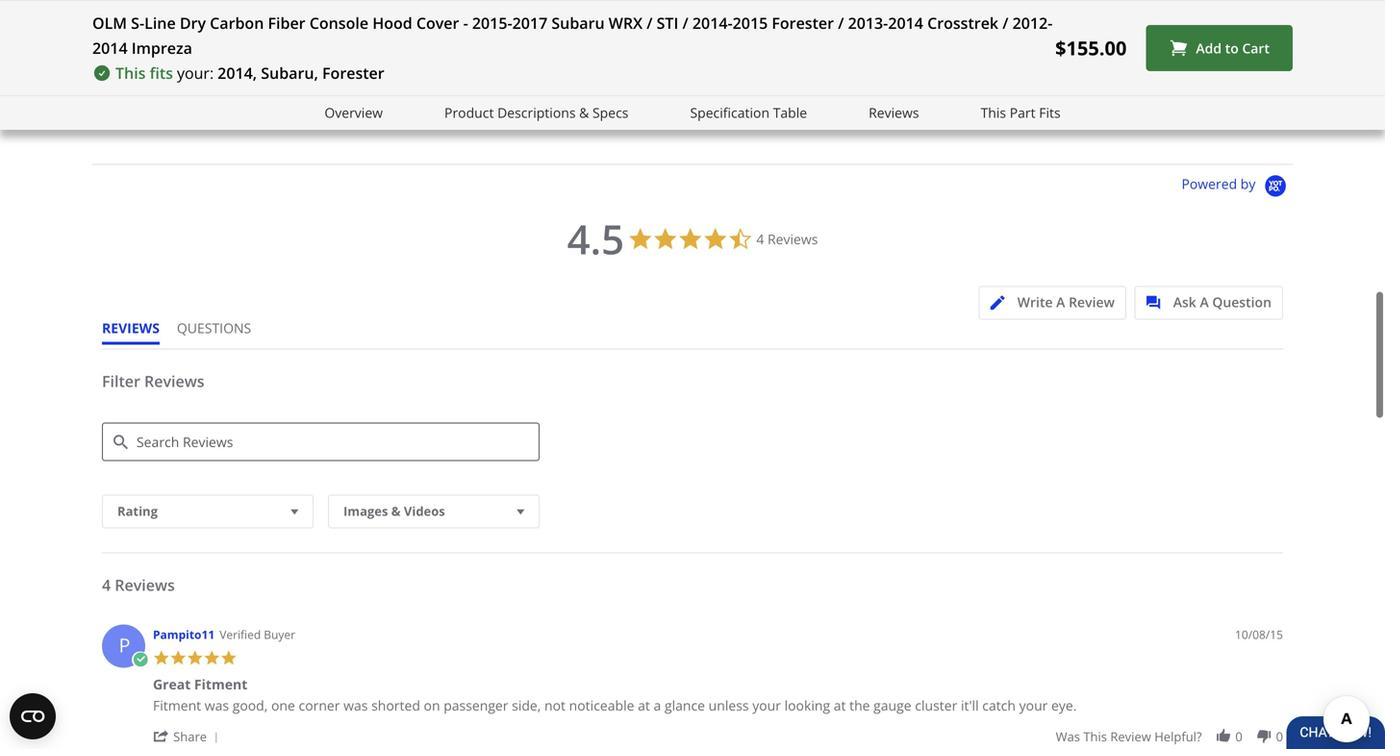 Task type: vqa. For each thing, say whether or not it's contained in the screenshot.
Open widget image
yes



Task type: describe. For each thing, give the bounding box(es) containing it.
1 oil from the left
[[456, 84, 472, 102]]

reviews
[[102, 319, 160, 337]]

was
[[1056, 728, 1080, 745]]

2 0 from the left
[[1276, 728, 1283, 745]]

(3)
[[769, 102, 783, 117]]

this for this fits your: 2014, subaru, forester
[[115, 63, 146, 83]]

fiber
[[268, 13, 305, 33]]

2015- inside olm s-line dry carbon fiber console hood cover - 2015-2017 subaru wrx / sti / 2014-2015 forester / 2013-2014 crosstrek / 2012- 2014 impreza
[[472, 13, 512, 33]]

down triangle image for rating
[[286, 502, 303, 521]]

a for ask
[[1200, 293, 1209, 311]]

hood
[[372, 13, 412, 33]]

product descriptions & specs
[[444, 103, 629, 122]]

glance
[[665, 696, 705, 715]]

question
[[1212, 293, 1272, 311]]

4 / from the left
[[1002, 13, 1008, 33]]

crosstrek
[[927, 13, 998, 33]]

images
[[343, 503, 388, 520]]

2012-
[[1012, 13, 1053, 33]]

ti
[[239, 84, 249, 102]]

3 / from the left
[[838, 13, 844, 33]]

your:
[[177, 63, 214, 83]]

1 your from the left
[[752, 696, 781, 715]]

product
[[444, 103, 494, 122]]

great fitment heading
[[153, 675, 247, 697]]

1 jdm from the left
[[912, 84, 936, 102]]

4.5
[[567, 211, 624, 266]]

share
[[173, 728, 207, 745]]

1 vertical spatial subaru
[[513, 84, 555, 102]]

0 horizontal spatial 2014
[[92, 38, 128, 58]]

& inside field
[[391, 503, 401, 520]]

share button
[[153, 727, 225, 745]]

specification table link
[[690, 102, 807, 124]]

add to cart
[[1196, 39, 1270, 57]]

1 horizontal spatial 2014
[[888, 13, 923, 33]]

9 total reviews element
[[513, 102, 667, 118]]

subaru inside olm s-line dry carbon fiber console hood cover - 2015-2017 subaru wrx / sti / 2014-2015 forester / 2013-2014 crosstrek / 2012- 2014 impreza
[[552, 13, 605, 33]]

write
[[1017, 293, 1053, 311]]

filter reviews heading
[[102, 371, 1283, 408]]

subaru,
[[261, 63, 318, 83]]

great
[[153, 675, 191, 694]]

subispeed
[[1250, 84, 1312, 102]]

by
[[1241, 174, 1256, 193]]

vote up review by pampito11 on  8 oct 2015 image
[[1215, 728, 1232, 745]]

good,
[[233, 696, 268, 715]]

7 total reviews element
[[329, 102, 483, 118]]

line
[[144, 13, 176, 33]]

titanium
[[252, 84, 304, 102]]

range...
[[872, 84, 918, 102]]

images & videos element
[[328, 495, 540, 529]]

fumoto quick engine oil drain valve... link
[[329, 0, 551, 102]]

cat-
[[307, 84, 331, 102]]

sti
[[657, 13, 678, 33]]

this for this part fits
[[981, 103, 1006, 122]]

add to cart button
[[1146, 25, 1293, 71]]

to
[[1225, 39, 1239, 57]]

write no frame image
[[990, 296, 1014, 310]]

wrx
[[609, 13, 643, 33]]

table
[[773, 103, 807, 122]]

back...
[[331, 84, 368, 102]]

tomei expreme ti titanium cat-back...
[[144, 84, 368, 102]]

1 horizontal spatial filter
[[609, 84, 638, 102]]

0 horizontal spatial 4 reviews
[[102, 575, 175, 595]]

looking
[[785, 696, 830, 715]]

pampito11
[[153, 627, 215, 643]]

ngk laser iridium stock heat range...
[[697, 84, 918, 102]]

engine
[[413, 84, 453, 102]]

cart
[[1242, 39, 1270, 57]]

vote down review by pampito11 on  8 oct 2015 image
[[1256, 728, 1272, 745]]

down triangle image for images & videos
[[512, 502, 529, 521]]

2 your from the left
[[1019, 696, 1048, 715]]

filter inside heading
[[102, 371, 140, 392]]

precision
[[939, 84, 992, 102]]

was this review helpful?
[[1056, 728, 1202, 745]]

this
[[1083, 728, 1107, 745]]

specs
[[592, 103, 629, 122]]

2017
[[512, 13, 548, 33]]

2 at from the left
[[834, 696, 846, 715]]

olm for olm s-line dry carbon fiber console hood cover - 2015-2017 subaru wrx / sti / 2014-2015 forester / 2013-2014 crosstrek / 2012- 2014 impreza
[[92, 13, 127, 33]]

this fits your: 2014, subaru, forester
[[115, 63, 384, 83]]

overview link
[[324, 102, 383, 124]]

fumoto quick engine oil drain valve...
[[329, 84, 551, 102]]

led
[[996, 84, 1018, 102]]

one
[[271, 696, 295, 715]]

carbon
[[210, 13, 264, 33]]

cover
[[416, 13, 459, 33]]

0 horizontal spatial 4
[[102, 575, 111, 595]]

write a review button
[[979, 286, 1126, 320]]

add
[[1196, 39, 1222, 57]]

1 horizontal spatial 4 reviews
[[756, 230, 818, 248]]

fits
[[1039, 103, 1061, 122]]

this part fits link
[[981, 102, 1061, 124]]

& inside "link"
[[579, 103, 589, 122]]

2013-
[[848, 13, 888, 33]]

n/a
[[1066, 84, 1088, 102]]

powered
[[1182, 174, 1237, 193]]

not
[[544, 696, 566, 715]]

helpful?
[[1154, 728, 1202, 745]]

subaru oem oil filter - 2015-2024... link
[[513, 0, 720, 102]]

review date 10/08/15 element
[[1235, 627, 1283, 643]]

powered by
[[1182, 174, 1259, 193]]

corner
[[299, 696, 340, 715]]

review
[[1069, 293, 1115, 311]]

questions
[[177, 319, 251, 337]]

seperator image
[[210, 733, 222, 744]]

verified
[[219, 627, 261, 643]]

specification
[[690, 103, 770, 122]]

passenger
[[444, 696, 508, 715]]

1 vertical spatial -
[[641, 84, 645, 102]]

subispeed facelift jdm 
[[1250, 84, 1385, 102]]



Task type: locate. For each thing, give the bounding box(es) containing it.
0 vertical spatial olm
[[92, 13, 127, 33]]

0 horizontal spatial jdm
[[912, 84, 936, 102]]

olm inside olm s-line dry carbon fiber console hood cover - 2015-2017 subaru wrx / sti / 2014-2015 forester / 2013-2014 crosstrek / 2012- 2014 impreza
[[92, 13, 127, 33]]

/ left 2013-
[[838, 13, 844, 33]]

magnifying glass image
[[114, 435, 128, 450]]

2 down triangle image from the left
[[512, 502, 529, 521]]

product descriptions & specs link
[[444, 102, 629, 124]]

0 vertical spatial fitment
[[194, 675, 247, 694]]

3 total reviews element
[[697, 102, 851, 118]]

forester up fumoto
[[322, 63, 384, 83]]

fitment up good,
[[194, 675, 247, 694]]

- right cover
[[463, 13, 468, 33]]

0 horizontal spatial 0
[[1235, 728, 1243, 745]]

specification table
[[690, 103, 807, 122]]

1 / from the left
[[647, 13, 653, 33]]

oil up product
[[456, 84, 472, 102]]

0 vertical spatial &
[[579, 103, 589, 122]]

was right corner
[[344, 696, 368, 715]]

1 a from the left
[[1056, 293, 1065, 311]]

0 horizontal spatial 2015-
[[472, 13, 512, 33]]

at left the
[[834, 696, 846, 715]]

&
[[579, 103, 589, 122], [391, 503, 401, 520]]

1 horizontal spatial at
[[834, 696, 846, 715]]

this down olm jdm precision led lift gate...
[[981, 103, 1006, 122]]

1 down triangle image from the left
[[286, 502, 303, 521]]

2024...
[[681, 84, 720, 102]]

0 horizontal spatial at
[[638, 696, 650, 715]]

0 vertical spatial 4 reviews
[[756, 230, 818, 248]]

2 jdm from the left
[[1360, 84, 1383, 102]]

& left videos
[[391, 503, 401, 520]]

subaru up product descriptions & specs
[[513, 84, 555, 102]]

1 horizontal spatial olm
[[882, 84, 909, 102]]

4 reviews
[[756, 230, 818, 248], [102, 575, 175, 595]]

expreme
[[184, 84, 236, 102]]

1 at from the left
[[638, 696, 650, 715]]

ngk laser iridium stock heat range... link
[[697, 0, 918, 102]]

1 was from the left
[[205, 696, 229, 715]]

filter up specs
[[609, 84, 638, 102]]

fitment down "great"
[[153, 696, 201, 715]]

jdm up reviews link on the right of page
[[912, 84, 936, 102]]

subispeed facelift jdm link
[[1250, 0, 1385, 102]]

0 horizontal spatial was
[[205, 696, 229, 715]]

1 vertical spatial 4 reviews
[[102, 575, 175, 595]]

0 horizontal spatial -
[[463, 13, 468, 33]]

dialog image
[[1146, 296, 1170, 310]]

review
[[1110, 728, 1151, 745]]

was up seperator icon
[[205, 696, 229, 715]]

-
[[463, 13, 468, 33], [641, 84, 645, 102]]

1 horizontal spatial a
[[1200, 293, 1209, 311]]

olm for olm jdm precision led lift gate...
[[882, 84, 909, 102]]

a for write
[[1056, 293, 1065, 311]]

2 oil from the left
[[589, 84, 605, 102]]

console
[[309, 13, 368, 33]]

ask
[[1173, 293, 1196, 311]]

a inside dropdown button
[[1056, 293, 1065, 311]]

0 vertical spatial forester
[[772, 13, 834, 33]]

1 vertical spatial filter
[[102, 371, 140, 392]]

share image
[[153, 728, 170, 745]]

2014
[[888, 13, 923, 33], [92, 38, 128, 58]]

tab list containing reviews
[[102, 319, 269, 349]]

star image
[[329, 103, 343, 118], [513, 103, 527, 118], [527, 103, 542, 118], [542, 103, 556, 118], [556, 103, 571, 118], [571, 103, 585, 118], [697, 103, 712, 118], [712, 103, 726, 118], [726, 103, 741, 118], [153, 650, 170, 667], [170, 650, 187, 667], [187, 650, 203, 667], [220, 650, 237, 667]]

2 a from the left
[[1200, 293, 1209, 311]]

part
[[1010, 103, 1036, 122]]

verified buyer heading
[[219, 627, 295, 643]]

/ left sti
[[647, 13, 653, 33]]

1 vertical spatial fitment
[[153, 696, 201, 715]]

a right write on the right top of page
[[1056, 293, 1065, 311]]

this left fits
[[115, 63, 146, 83]]

dry
[[180, 13, 206, 33]]

0 horizontal spatial down triangle image
[[286, 502, 303, 521]]

0 vertical spatial filter
[[609, 84, 638, 102]]

1 horizontal spatial oil
[[589, 84, 605, 102]]

valve...
[[510, 84, 551, 102]]

1 horizontal spatial this
[[981, 103, 1006, 122]]

images & videos
[[343, 503, 445, 520]]

0 right "vote up review by pampito11 on  8 oct 2015" icon
[[1235, 728, 1243, 745]]

(9)
[[585, 102, 599, 117]]

group containing was this review helpful?
[[1056, 728, 1283, 745]]

ngk
[[697, 84, 723, 102]]

buyer
[[264, 627, 295, 643]]

at left a
[[638, 696, 650, 715]]

olm jdm precision led lift gate... link
[[882, 0, 1080, 102]]

descriptions
[[497, 103, 576, 122]]

tomei
[[144, 84, 180, 102]]

facelift
[[1315, 84, 1356, 102]]

fits
[[150, 63, 173, 83]]

down triangle image inside rating filter field
[[286, 502, 303, 521]]

/
[[647, 13, 653, 33], [682, 13, 688, 33], [838, 13, 844, 33], [1002, 13, 1008, 33]]

down triangle image inside images & videos filter field
[[512, 502, 529, 521]]

1 horizontal spatial down triangle image
[[512, 502, 529, 521]]

down triangle image
[[286, 502, 303, 521], [512, 502, 529, 521]]

Search Reviews search field
[[102, 423, 540, 461]]

pampito11 verified buyer
[[153, 627, 295, 643]]

down triangle image left images
[[286, 502, 303, 521]]

a
[[654, 696, 661, 715]]

/ left 2012-
[[1002, 13, 1008, 33]]

0 horizontal spatial filter
[[102, 371, 140, 392]]

2014 left crosstrek
[[888, 13, 923, 33]]

/ right sti
[[682, 13, 688, 33]]

1 0 from the left
[[1235, 728, 1243, 745]]

0 vertical spatial 4
[[756, 230, 764, 248]]

Images & Videos Filter field
[[328, 495, 540, 529]]

a inside 'dropdown button'
[[1200, 293, 1209, 311]]

side,
[[512, 696, 541, 715]]

ask a question
[[1173, 293, 1272, 311]]

1 vertical spatial forester
[[322, 63, 384, 83]]

iridium
[[762, 84, 803, 102]]

fumoto
[[329, 84, 374, 102]]

open widget image
[[10, 694, 56, 740]]

reviews
[[869, 103, 919, 122], [768, 230, 818, 248], [144, 371, 204, 392], [115, 575, 175, 595]]

0 vertical spatial this
[[115, 63, 146, 83]]

a right the ask
[[1200, 293, 1209, 311]]

videos
[[404, 503, 445, 520]]

0 vertical spatial 2014
[[888, 13, 923, 33]]

rating
[[117, 503, 158, 520]]

powered by link
[[1182, 174, 1293, 199]]

2015
[[733, 13, 768, 33]]

2015- right cover
[[472, 13, 512, 33]]

ask a question button
[[1135, 286, 1283, 320]]

- inside olm s-line dry carbon fiber console hood cover - 2015-2017 subaru wrx / sti / 2014-2015 forester / 2013-2014 crosstrek / 2012- 2014 impreza
[[463, 13, 468, 33]]

heat
[[841, 84, 869, 102]]

1 horizontal spatial 4
[[756, 230, 764, 248]]

on
[[424, 696, 440, 715]]

olm left s-
[[92, 13, 127, 33]]

1 vertical spatial 4
[[102, 575, 111, 595]]

gate...
[[1043, 84, 1080, 102]]

0 vertical spatial 2015-
[[472, 13, 512, 33]]

0 right vote down review by pampito11 on  8 oct 2015 icon
[[1276, 728, 1283, 745]]

forester inside olm s-line dry carbon fiber console hood cover - 2015-2017 subaru wrx / sti / 2014-2015 forester / 2013-2014 crosstrek / 2012- 2014 impreza
[[772, 13, 834, 33]]

stock
[[807, 84, 838, 102]]

0 horizontal spatial this
[[115, 63, 146, 83]]

2015-
[[472, 13, 512, 33], [648, 84, 681, 102]]

2014 left impreza
[[92, 38, 128, 58]]

eye.
[[1051, 696, 1077, 715]]

a
[[1056, 293, 1065, 311], [1200, 293, 1209, 311]]

s-
[[131, 13, 144, 33]]

p
[[119, 632, 130, 658]]

subaru
[[552, 13, 605, 33], [513, 84, 555, 102]]

1 vertical spatial &
[[391, 503, 401, 520]]

the
[[849, 696, 870, 715]]

2015- left ngk
[[648, 84, 681, 102]]

olm up reviews link on the right of page
[[882, 84, 909, 102]]

shorted
[[371, 696, 420, 715]]

forester right 2015
[[772, 13, 834, 33]]

jdm right facelift
[[1360, 84, 1383, 102]]

gauge
[[874, 696, 911, 715]]

0 vertical spatial subaru
[[552, 13, 605, 33]]

4 total reviews element
[[882, 102, 1036, 118]]

this part fits
[[981, 103, 1061, 122]]

reviews inside "filter reviews" heading
[[144, 371, 204, 392]]

rating element
[[102, 495, 314, 529]]

impreza
[[132, 38, 192, 58]]

fitment
[[194, 675, 247, 694], [153, 696, 201, 715]]

1 horizontal spatial 2015-
[[648, 84, 681, 102]]

it'll
[[961, 696, 979, 715]]

circle checkmark image
[[132, 652, 149, 669]]

2014-
[[692, 13, 733, 33]]

4
[[756, 230, 764, 248], [102, 575, 111, 595]]

star image
[[343, 103, 357, 118], [357, 103, 372, 118], [372, 103, 386, 118], [741, 103, 755, 118], [755, 103, 769, 118], [882, 103, 896, 118], [896, 103, 910, 118], [910, 103, 925, 118], [203, 650, 220, 667]]

1 vertical spatial 2014
[[92, 38, 128, 58]]

filter down reviews
[[102, 371, 140, 392]]

tab list
[[102, 319, 269, 349]]

0 horizontal spatial olm
[[92, 13, 127, 33]]

0 horizontal spatial &
[[391, 503, 401, 520]]

1 horizontal spatial &
[[579, 103, 589, 122]]

0 horizontal spatial a
[[1056, 293, 1065, 311]]

quick
[[377, 84, 410, 102]]

subaru left wrx
[[552, 13, 605, 33]]

forester
[[772, 13, 834, 33], [322, 63, 384, 83]]

your right unless
[[752, 696, 781, 715]]

0 vertical spatial -
[[463, 13, 468, 33]]

1 vertical spatial olm
[[882, 84, 909, 102]]

- right (9)
[[641, 84, 645, 102]]

oil up specs
[[589, 84, 605, 102]]

0 horizontal spatial oil
[[456, 84, 472, 102]]

n/a link
[[1066, 0, 1220, 102]]

Rating Filter field
[[102, 495, 314, 529]]

1 horizontal spatial your
[[1019, 696, 1048, 715]]

1 horizontal spatial was
[[344, 696, 368, 715]]

oem
[[558, 84, 586, 102]]

jdm
[[912, 84, 936, 102], [1360, 84, 1383, 102]]

1 horizontal spatial jdm
[[1360, 84, 1383, 102]]

1 horizontal spatial 0
[[1276, 728, 1283, 745]]

0
[[1235, 728, 1243, 745], [1276, 728, 1283, 745]]

1 horizontal spatial forester
[[772, 13, 834, 33]]

catch
[[982, 696, 1016, 715]]

tomei expreme ti titanium cat-back... link
[[144, 0, 368, 102]]

1 horizontal spatial -
[[641, 84, 645, 102]]

down triangle image right videos
[[512, 502, 529, 521]]

0 horizontal spatial your
[[752, 696, 781, 715]]

2 / from the left
[[682, 13, 688, 33]]

& down oem
[[579, 103, 589, 122]]

this
[[115, 63, 146, 83], [981, 103, 1006, 122]]

your left the eye.
[[1019, 696, 1048, 715]]

4.5 star rating element
[[567, 211, 624, 266]]

0 horizontal spatial forester
[[322, 63, 384, 83]]

group
[[1056, 728, 1283, 745]]

cluster
[[915, 696, 957, 715]]

write a review
[[1017, 293, 1115, 311]]

2 was from the left
[[344, 696, 368, 715]]

overview
[[324, 103, 383, 122]]

1 vertical spatial 2015-
[[648, 84, 681, 102]]

1 vertical spatial this
[[981, 103, 1006, 122]]

oil
[[456, 84, 472, 102], [589, 84, 605, 102]]



